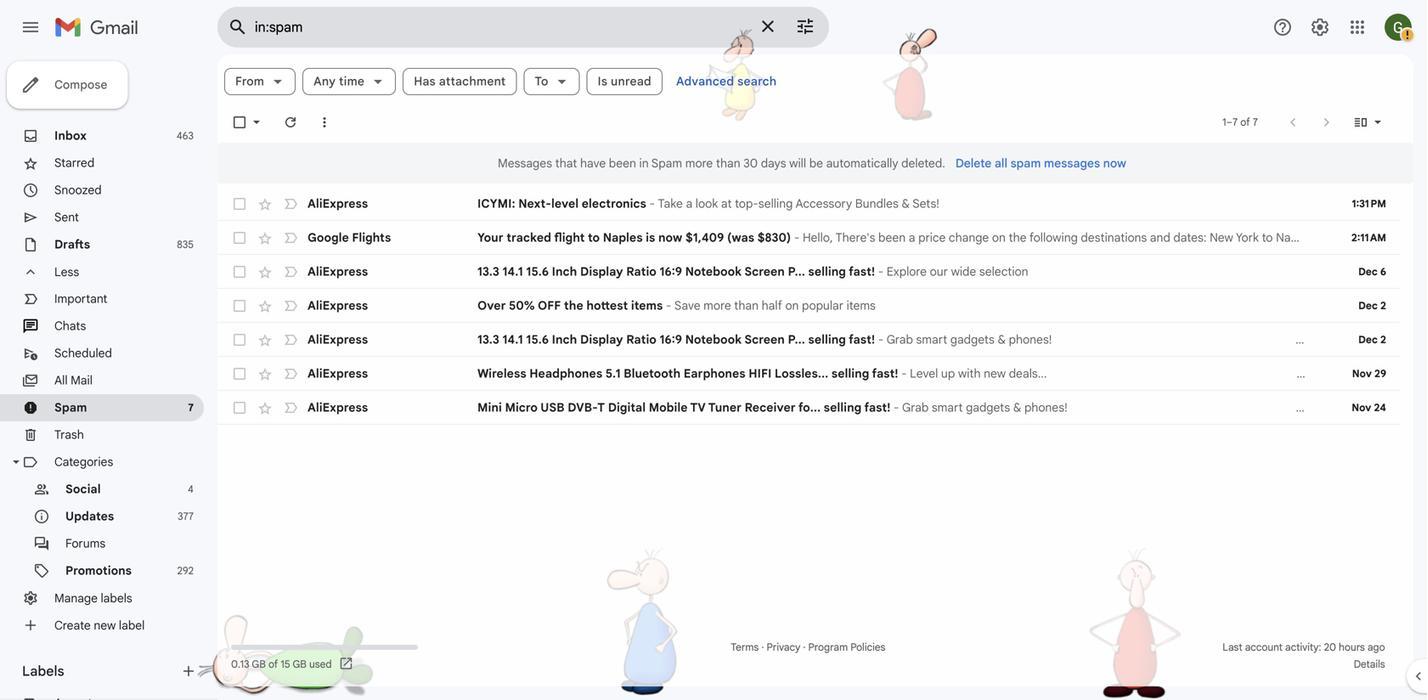 Task type: locate. For each thing, give the bounding box(es) containing it.
1
[[1223, 116, 1227, 129]]

0 vertical spatial 15.6
[[526, 264, 549, 279]]

2 screen from the top
[[745, 332, 785, 347]]

1 15.6 from the top
[[526, 264, 549, 279]]

2 for 13.3 14.1 15.6 inch display ratio 16:9 notebook screen p... selling fast! - grab smart gadgets & phones! ‌ ‌ ‌ ‌ ‌ ‌ ‌ ‌ ‌ ‌ ‌ ‌ ‌ ‌ ‌ ‌ ‌ ‌ ‌ ‌ ‌ ‌ ‌ ‌ ‌ ‌ ‌ ‌ ‌ ‌ ‌ ‌ ‌ ‌ ‌ ‌ ‌ ‌ ‌ ‌ ‌ ‌ ‌ ‌ ‌ ‌ ‌ ‌ ‌ ‌ ‌ ‌ ‌ ‌ ‌ ‌ ‌ ‌ ‌ ‌ ‌ ‌ ‌ ‌ ‌ ‌ ‌ ‌ ‌ ‌ ‌ ‌ ‌ ‌ ‌ ‌ ‌ ‌ ‌ ‌ ‌ ‌ ‌ ‌
[[1381, 334, 1387, 346]]

nov left 24
[[1352, 401, 1372, 414]]

0 vertical spatial screen
[[745, 264, 785, 279]]

phones! down deals... at the bottom right
[[1025, 400, 1068, 415]]

1 vertical spatial smart
[[932, 400, 963, 415]]

3 row from the top
[[218, 255, 1400, 289]]

1 items from the left
[[631, 298, 663, 313]]

level
[[910, 366, 938, 381]]

fast! left explore
[[849, 264, 875, 279]]

inch for 13.3 14.1 15.6 inch display ratio 16:9 notebook screen p... selling fast! - grab smart gadgets & phones! ‌ ‌ ‌ ‌ ‌ ‌ ‌ ‌ ‌ ‌ ‌ ‌ ‌ ‌ ‌ ‌ ‌ ‌ ‌ ‌ ‌ ‌ ‌ ‌ ‌ ‌ ‌ ‌ ‌ ‌ ‌ ‌ ‌ ‌ ‌ ‌ ‌ ‌ ‌ ‌ ‌ ‌ ‌ ‌ ‌ ‌ ‌ ‌ ‌ ‌ ‌ ‌ ‌ ‌ ‌ ‌ ‌ ‌ ‌ ‌ ‌ ‌ ‌ ‌ ‌ ‌ ‌ ‌ ‌ ‌ ‌ ‌ ‌ ‌ ‌ ‌ ‌ ‌ ‌ ‌ ‌ ‌ ‌ ‌
[[552, 332, 577, 347]]

- left save
[[666, 298, 672, 313]]

0 vertical spatial ratio
[[626, 264, 657, 279]]

4
[[188, 483, 194, 496]]

settings image
[[1310, 17, 1331, 37]]

2 down 6 at top right
[[1381, 300, 1387, 312]]

&
[[902, 196, 910, 211], [998, 332, 1006, 347], [1013, 400, 1022, 415]]

more right save
[[704, 298, 731, 313]]

13.3 14.1 15.6 inch display ratio 16:9 notebook screen p... selling fast! - grab smart gadgets & phones! ‌ ‌ ‌ ‌ ‌ ‌ ‌ ‌ ‌ ‌ ‌ ‌ ‌ ‌ ‌ ‌ ‌ ‌ ‌ ‌ ‌ ‌ ‌ ‌ ‌ ‌ ‌ ‌ ‌ ‌ ‌ ‌ ‌ ‌ ‌ ‌ ‌ ‌ ‌ ‌ ‌ ‌ ‌ ‌ ‌ ‌ ‌ ‌ ‌ ‌ ‌ ‌ ‌ ‌ ‌ ‌ ‌ ‌ ‌ ‌ ‌ ‌ ‌ ‌ ‌ ‌ ‌ ‌ ‌ ‌ ‌ ‌ ‌ ‌ ‌ ‌ ‌ ‌ ‌ ‌ ‌ ‌ ‌ ‌
[[478, 332, 1308, 347]]

2 13.3 from the top
[[478, 332, 500, 347]]

16:9 up save
[[660, 264, 682, 279]]

delete all spam messages now button
[[949, 148, 1133, 178]]

new left label
[[94, 618, 116, 633]]

sent
[[54, 210, 79, 225]]

now right messages
[[1103, 156, 1127, 171]]

1 vertical spatial than
[[734, 298, 759, 313]]

2 2 from the top
[[1381, 334, 1387, 346]]

dec down dec 6 on the top right of page
[[1359, 300, 1378, 312]]

attachment
[[439, 74, 506, 89]]

0 vertical spatial 14.1
[[503, 264, 523, 279]]

16:9 down save
[[660, 332, 682, 347]]

1 vertical spatial 13.3
[[478, 332, 500, 347]]

ratio for 13.3 14.1 15.6 inch display ratio 16:9 notebook screen p... selling fast! - explore our wide selection ‌ ‌ ‌ ‌ ‌ ‌ ‌ ‌ ‌ ‌ ‌ ‌ ‌ ‌ ‌ ‌ ‌ ‌ ‌ ‌ ‌ ‌ ‌ ‌ ‌ ‌ ‌ ‌ ‌ ‌ ‌ ‌ ‌ ‌ ‌ ‌ ‌ ‌ ‌ ‌ ‌ ‌ ‌ ‌ ‌ ‌ ‌ ‌ ‌ ‌ ‌ ‌ ‌ ‌ ‌ ‌ ‌ ‌ ‌ ‌ ‌ ‌ ‌ ‌ ‌ ‌ ‌ ‌ ‌ ‌ ‌ ‌ ‌ ‌ ‌ ‌ ‌ ‌ ‌ ‌ ‌ ‌ ‌ ‌ ‌ ‌ ‌
[[626, 264, 657, 279]]

1 ratio from the top
[[626, 264, 657, 279]]

0 vertical spatial of
[[1241, 116, 1250, 129]]

spam right in in the left of the page
[[652, 156, 682, 171]]

14.1 down 50%
[[503, 332, 523, 347]]

selling down popular
[[808, 332, 846, 347]]

more up look
[[685, 156, 713, 171]]

0 horizontal spatial new
[[94, 618, 116, 633]]

& left sets!
[[902, 196, 910, 211]]

1 vertical spatial screen
[[745, 332, 785, 347]]

2 16:9 from the top
[[660, 332, 682, 347]]

notebook for grab
[[685, 332, 742, 347]]

2 display from the top
[[580, 332, 623, 347]]

15.6 for 13.3 14.1 15.6 inch display ratio 16:9 notebook screen p... selling fast! - explore our wide selection ‌ ‌ ‌ ‌ ‌ ‌ ‌ ‌ ‌ ‌ ‌ ‌ ‌ ‌ ‌ ‌ ‌ ‌ ‌ ‌ ‌ ‌ ‌ ‌ ‌ ‌ ‌ ‌ ‌ ‌ ‌ ‌ ‌ ‌ ‌ ‌ ‌ ‌ ‌ ‌ ‌ ‌ ‌ ‌ ‌ ‌ ‌ ‌ ‌ ‌ ‌ ‌ ‌ ‌ ‌ ‌ ‌ ‌ ‌ ‌ ‌ ‌ ‌ ‌ ‌ ‌ ‌ ‌ ‌ ‌ ‌ ‌ ‌ ‌ ‌ ‌ ‌ ‌ ‌ ‌ ‌ ‌ ‌ ‌ ‌ ‌ ‌
[[526, 264, 549, 279]]

new right with
[[984, 366, 1006, 381]]

smart up the level
[[916, 332, 948, 347]]

15.6 down the "tracked"
[[526, 264, 549, 279]]

promotions link
[[65, 563, 132, 578]]

1 screen from the top
[[745, 264, 785, 279]]

display up the hottest
[[580, 264, 623, 279]]

1 horizontal spatial gb
[[293, 658, 307, 671]]

smart down up
[[932, 400, 963, 415]]

gb right 15 at the left bottom
[[293, 658, 307, 671]]

of right –
[[1241, 116, 1250, 129]]

notebook for explore
[[685, 264, 742, 279]]

0 vertical spatial p...
[[788, 264, 805, 279]]

dec up nov 29 at the bottom of page
[[1359, 334, 1378, 346]]

with
[[958, 366, 981, 381]]

nov left 29 at the bottom of page
[[1353, 367, 1372, 380]]

13.3 down your
[[478, 264, 500, 279]]

flights
[[352, 230, 391, 245]]

grab down the level
[[902, 400, 929, 415]]

p... for grab
[[788, 332, 805, 347]]

ratio up the bluetooth
[[626, 332, 657, 347]]

None checkbox
[[231, 114, 248, 131], [231, 195, 248, 212], [231, 229, 248, 246], [231, 331, 248, 348], [231, 114, 248, 131], [231, 195, 248, 212], [231, 229, 248, 246], [231, 331, 248, 348]]

fast!
[[849, 264, 875, 279], [849, 332, 875, 347], [872, 366, 899, 381], [865, 400, 891, 415]]

0 horizontal spatial &
[[902, 196, 910, 211]]

0 vertical spatial new
[[984, 366, 1006, 381]]

selling for explore our wide selection ‌ ‌ ‌ ‌ ‌ ‌ ‌ ‌ ‌ ‌ ‌ ‌ ‌ ‌ ‌ ‌ ‌ ‌ ‌ ‌ ‌ ‌ ‌ ‌ ‌ ‌ ‌ ‌ ‌ ‌ ‌ ‌ ‌ ‌ ‌ ‌ ‌ ‌ ‌ ‌ ‌ ‌ ‌ ‌ ‌ ‌ ‌ ‌ ‌ ‌ ‌ ‌ ‌ ‌ ‌ ‌ ‌ ‌ ‌ ‌ ‌ ‌ ‌ ‌ ‌ ‌ ‌ ‌ ‌ ‌ ‌ ‌ ‌ ‌ ‌ ‌ ‌ ‌ ‌ ‌ ‌ ‌ ‌ ‌ ‌ ‌ ‌
[[808, 264, 846, 279]]

gadgets up with
[[951, 332, 995, 347]]

wireless
[[478, 366, 527, 381]]

labels navigation
[[0, 54, 218, 700]]

main menu image
[[20, 17, 41, 37]]

1 horizontal spatial ·
[[803, 641, 806, 654]]

2 dec from the top
[[1359, 300, 1378, 312]]

$1,409
[[686, 230, 724, 245]]

footer
[[218, 639, 1400, 673]]

20
[[1324, 641, 1337, 654]]

take
[[658, 196, 683, 211]]

2 dec 2 from the top
[[1359, 334, 1387, 346]]

5 aliexpress from the top
[[308, 366, 368, 381]]

new inside labels 'navigation'
[[94, 618, 116, 633]]

off
[[538, 298, 561, 313]]

phones!
[[1009, 332, 1052, 347], [1025, 400, 1068, 415]]

1 vertical spatial now
[[658, 230, 683, 245]]

0 vertical spatial than
[[716, 156, 741, 171]]

now inside row
[[658, 230, 683, 245]]

selling for take a look at top-selling accessory bundles & sets! ‌ ‌ ‌ ‌ ‌ ‌ ‌ ‌ ‌ ‌ ‌ ‌ ‌ ‌ ‌ ‌ ‌ ‌ ‌ ‌ ‌ ‌ ‌ ‌ ‌ ‌ ‌ ‌ ‌ ‌ ‌ ‌ ‌ ‌ ‌ ‌ ‌ ‌ ‌ ‌ ‌ ‌ ‌ ‌ ‌ ‌ ‌ ‌ ‌ ‌ ‌ ‌ ‌ ‌ ‌ ‌ ‌ ‌ ‌ ‌ ‌ ‌ ‌ ‌ ‌ ‌ ‌ ‌ ‌ ‌ ‌ ‌
[[759, 196, 793, 211]]

3 aliexpress from the top
[[308, 298, 368, 313]]

· right terms
[[762, 641, 764, 654]]

icymi: next-level electronics - take a look at top-selling accessory bundles & sets! ‌ ‌ ‌ ‌ ‌ ‌ ‌ ‌ ‌ ‌ ‌ ‌ ‌ ‌ ‌ ‌ ‌ ‌ ‌ ‌ ‌ ‌ ‌ ‌ ‌ ‌ ‌ ‌ ‌ ‌ ‌ ‌ ‌ ‌ ‌ ‌ ‌ ‌ ‌ ‌ ‌ ‌ ‌ ‌ ‌ ‌ ‌ ‌ ‌ ‌ ‌ ‌ ‌ ‌ ‌ ‌ ‌ ‌ ‌ ‌ ‌ ‌ ‌ ‌ ‌ ‌ ‌ ‌ ‌ ‌ ‌ ‌
[[478, 196, 1159, 211]]

0 horizontal spatial of
[[268, 658, 278, 671]]

0 horizontal spatial now
[[658, 230, 683, 245]]

chats link
[[54, 319, 86, 334]]

program
[[808, 641, 848, 654]]

grab up wireless headphones 5.1 bluetooth earphones hifi lossles... selling fast! - level up with new deals... ‌ ‌ ‌ ‌ ‌ ‌ ‌ ‌ ‌ ‌ ‌ ‌ ‌ ‌ ‌ ‌ ‌ ‌ ‌ ‌ ‌ ‌ ‌ ‌ ‌ ‌ ‌ ‌ ‌ ‌ ‌ ‌ ‌ ‌ ‌ ‌ ‌ ‌ ‌ ‌ ‌ ‌ ‌ ‌ ‌ ‌ ‌ ‌ ‌ ‌ ‌ ‌ ‌ ‌ ‌ ‌ ‌ ‌ ‌ ‌ ‌ ‌ ‌ ‌ ‌ ‌ ‌ ‌ ‌ ‌ ‌ ‌ ‌ ‌ ‌ ‌ ‌ ‌ ‌ ‌ ‌ ‌ ‌ ‌ ‌ ‌ ‌
[[887, 332, 913, 347]]

3 dec from the top
[[1359, 334, 1378, 346]]

0 horizontal spatial ·
[[762, 641, 764, 654]]

1 vertical spatial inch
[[552, 332, 577, 347]]

0 vertical spatial more
[[685, 156, 713, 171]]

dec for explore our wide selection ‌ ‌ ‌ ‌ ‌ ‌ ‌ ‌ ‌ ‌ ‌ ‌ ‌ ‌ ‌ ‌ ‌ ‌ ‌ ‌ ‌ ‌ ‌ ‌ ‌ ‌ ‌ ‌ ‌ ‌ ‌ ‌ ‌ ‌ ‌ ‌ ‌ ‌ ‌ ‌ ‌ ‌ ‌ ‌ ‌ ‌ ‌ ‌ ‌ ‌ ‌ ‌ ‌ ‌ ‌ ‌ ‌ ‌ ‌ ‌ ‌ ‌ ‌ ‌ ‌ ‌ ‌ ‌ ‌ ‌ ‌ ‌ ‌ ‌ ‌ ‌ ‌ ‌ ‌ ‌ ‌ ‌ ‌ ‌ ‌ ‌ ‌
[[1359, 266, 1378, 278]]

2 vertical spatial dec
[[1359, 334, 1378, 346]]

of left 15 at the left bottom
[[268, 658, 278, 671]]

starred link
[[54, 155, 95, 170]]

selection
[[980, 264, 1029, 279]]

categories link
[[54, 455, 113, 469]]

usb
[[541, 400, 565, 415]]

None checkbox
[[231, 263, 248, 280], [231, 297, 248, 314], [231, 365, 248, 382], [231, 399, 248, 416], [231, 263, 248, 280], [231, 297, 248, 314], [231, 365, 248, 382], [231, 399, 248, 416]]

1 13.3 from the top
[[478, 264, 500, 279]]

7 right 1
[[1233, 116, 1238, 129]]

16:9 for 13.3 14.1 15.6 inch display ratio 16:9 notebook screen p... selling fast! - grab smart gadgets & phones! ‌ ‌ ‌ ‌ ‌ ‌ ‌ ‌ ‌ ‌ ‌ ‌ ‌ ‌ ‌ ‌ ‌ ‌ ‌ ‌ ‌ ‌ ‌ ‌ ‌ ‌ ‌ ‌ ‌ ‌ ‌ ‌ ‌ ‌ ‌ ‌ ‌ ‌ ‌ ‌ ‌ ‌ ‌ ‌ ‌ ‌ ‌ ‌ ‌ ‌ ‌ ‌ ‌ ‌ ‌ ‌ ‌ ‌ ‌ ‌ ‌ ‌ ‌ ‌ ‌ ‌ ‌ ‌ ‌ ‌ ‌ ‌ ‌ ‌ ‌ ‌ ‌ ‌ ‌ ‌ ‌ ‌ ‌ ‌
[[660, 332, 682, 347]]

dec 2 down dec 6 on the top right of page
[[1359, 300, 1387, 312]]

2 items from the left
[[847, 298, 876, 313]]

smart
[[916, 332, 948, 347], [932, 400, 963, 415]]

top-
[[735, 196, 759, 211]]

labels
[[22, 663, 64, 680]]

4 row from the top
[[218, 289, 1400, 323]]

& down deals... at the bottom right
[[1013, 400, 1022, 415]]

selling right lossles...
[[832, 366, 869, 381]]

1 vertical spatial 14.1
[[503, 332, 523, 347]]

drafts
[[54, 237, 90, 252]]

last account activity: 20 hours ago details
[[1223, 641, 1386, 671]]

1 display from the top
[[580, 264, 623, 279]]

1 horizontal spatial items
[[847, 298, 876, 313]]

has
[[414, 74, 436, 89]]

phones! up deals... at the bottom right
[[1009, 332, 1052, 347]]

7 right –
[[1253, 116, 1258, 129]]

screen up hifi
[[745, 332, 785, 347]]

manage labels link
[[54, 591, 132, 606]]

follow link to manage storage image
[[339, 656, 356, 673]]

inch for 13.3 14.1 15.6 inch display ratio 16:9 notebook screen p... selling fast! - explore our wide selection ‌ ‌ ‌ ‌ ‌ ‌ ‌ ‌ ‌ ‌ ‌ ‌ ‌ ‌ ‌ ‌ ‌ ‌ ‌ ‌ ‌ ‌ ‌ ‌ ‌ ‌ ‌ ‌ ‌ ‌ ‌ ‌ ‌ ‌ ‌ ‌ ‌ ‌ ‌ ‌ ‌ ‌ ‌ ‌ ‌ ‌ ‌ ‌ ‌ ‌ ‌ ‌ ‌ ‌ ‌ ‌ ‌ ‌ ‌ ‌ ‌ ‌ ‌ ‌ ‌ ‌ ‌ ‌ ‌ ‌ ‌ ‌ ‌ ‌ ‌ ‌ ‌ ‌ ‌ ‌ ‌ ‌ ‌ ‌ ‌ ‌ ‌
[[552, 264, 577, 279]]

spam
[[1011, 156, 1041, 171]]

terms
[[731, 641, 759, 654]]

selling up popular
[[808, 264, 846, 279]]

7 row from the top
[[218, 391, 1400, 425]]

1 vertical spatial more
[[704, 298, 731, 313]]

support image
[[1273, 17, 1293, 37]]

1 horizontal spatial spam
[[652, 156, 682, 171]]

13.3 down over
[[478, 332, 500, 347]]

0 vertical spatial 16:9
[[660, 264, 682, 279]]

0 vertical spatial dec
[[1359, 266, 1378, 278]]

& down selection
[[998, 332, 1006, 347]]

deals...
[[1009, 366, 1047, 381]]

important
[[54, 291, 107, 306]]

1 vertical spatial &
[[998, 332, 1006, 347]]

scheduled
[[54, 346, 112, 361]]

2 aliexpress from the top
[[308, 264, 368, 279]]

now inside button
[[1103, 156, 1127, 171]]

463
[[177, 130, 194, 142]]

google
[[308, 230, 349, 245]]

2 ratio from the top
[[626, 332, 657, 347]]

manage labels
[[54, 591, 132, 606]]

dec left 6 at top right
[[1359, 266, 1378, 278]]

30
[[744, 156, 758, 171]]

footer inside main content
[[218, 639, 1400, 673]]

(was
[[727, 230, 755, 245]]

1 vertical spatial ratio
[[626, 332, 657, 347]]

1 dec 2 from the top
[[1359, 300, 1387, 312]]

1 vertical spatial 15.6
[[526, 332, 549, 347]]

29
[[1375, 367, 1387, 380]]

screen up half
[[745, 264, 785, 279]]

- up wireless headphones 5.1 bluetooth earphones hifi lossles... selling fast! - level up with new deals... ‌ ‌ ‌ ‌ ‌ ‌ ‌ ‌ ‌ ‌ ‌ ‌ ‌ ‌ ‌ ‌ ‌ ‌ ‌ ‌ ‌ ‌ ‌ ‌ ‌ ‌ ‌ ‌ ‌ ‌ ‌ ‌ ‌ ‌ ‌ ‌ ‌ ‌ ‌ ‌ ‌ ‌ ‌ ‌ ‌ ‌ ‌ ‌ ‌ ‌ ‌ ‌ ‌ ‌ ‌ ‌ ‌ ‌ ‌ ‌ ‌ ‌ ‌ ‌ ‌ ‌ ‌ ‌ ‌ ‌ ‌ ‌ ‌ ‌ ‌ ‌ ‌ ‌ ‌ ‌ ‌ ‌ ‌ ‌ ‌ ‌ ‌
[[878, 332, 884, 347]]

14.1 for 13.3 14.1 15.6 inch display ratio 16:9 notebook screen p... selling fast! - explore our wide selection ‌ ‌ ‌ ‌ ‌ ‌ ‌ ‌ ‌ ‌ ‌ ‌ ‌ ‌ ‌ ‌ ‌ ‌ ‌ ‌ ‌ ‌ ‌ ‌ ‌ ‌ ‌ ‌ ‌ ‌ ‌ ‌ ‌ ‌ ‌ ‌ ‌ ‌ ‌ ‌ ‌ ‌ ‌ ‌ ‌ ‌ ‌ ‌ ‌ ‌ ‌ ‌ ‌ ‌ ‌ ‌ ‌ ‌ ‌ ‌ ‌ ‌ ‌ ‌ ‌ ‌ ‌ ‌ ‌ ‌ ‌ ‌ ‌ ‌ ‌ ‌ ‌ ‌ ‌ ‌ ‌ ‌ ‌ ‌ ‌ ‌ ‌
[[503, 264, 523, 279]]

0 vertical spatial now
[[1103, 156, 1127, 171]]

is unread
[[598, 74, 652, 89]]

main content
[[218, 54, 1414, 687]]

snoozed
[[54, 183, 102, 198]]

1 vertical spatial notebook
[[685, 332, 742, 347]]

2 notebook from the top
[[685, 332, 742, 347]]

2 inch from the top
[[552, 332, 577, 347]]

2 row from the top
[[218, 221, 1400, 255]]

0 horizontal spatial spam
[[54, 400, 87, 415]]

1 vertical spatial gadgets
[[966, 400, 1010, 415]]

than left 30
[[716, 156, 741, 171]]

notebook down $1,409
[[685, 264, 742, 279]]

ratio down "your tracked flight to naples is now $1,409 (was $830) -"
[[626, 264, 657, 279]]

0 horizontal spatial gb
[[252, 658, 266, 671]]

2
[[1381, 300, 1387, 312], [1381, 334, 1387, 346]]

less
[[54, 264, 79, 279]]

0 horizontal spatial 7
[[188, 401, 194, 414]]

spam up trash
[[54, 400, 87, 415]]

0.13 gb of 15 gb used
[[231, 658, 332, 671]]

fast! up wireless headphones 5.1 bluetooth earphones hifi lossles... selling fast! - level up with new deals... ‌ ‌ ‌ ‌ ‌ ‌ ‌ ‌ ‌ ‌ ‌ ‌ ‌ ‌ ‌ ‌ ‌ ‌ ‌ ‌ ‌ ‌ ‌ ‌ ‌ ‌ ‌ ‌ ‌ ‌ ‌ ‌ ‌ ‌ ‌ ‌ ‌ ‌ ‌ ‌ ‌ ‌ ‌ ‌ ‌ ‌ ‌ ‌ ‌ ‌ ‌ ‌ ‌ ‌ ‌ ‌ ‌ ‌ ‌ ‌ ‌ ‌ ‌ ‌ ‌ ‌ ‌ ‌ ‌ ‌ ‌ ‌ ‌ ‌ ‌ ‌ ‌ ‌ ‌ ‌ ‌ ‌ ‌ ‌ ‌ ‌ ‌
[[849, 332, 875, 347]]

1 notebook from the top
[[685, 264, 742, 279]]

screen for explore our wide selection ‌ ‌ ‌ ‌ ‌ ‌ ‌ ‌ ‌ ‌ ‌ ‌ ‌ ‌ ‌ ‌ ‌ ‌ ‌ ‌ ‌ ‌ ‌ ‌ ‌ ‌ ‌ ‌ ‌ ‌ ‌ ‌ ‌ ‌ ‌ ‌ ‌ ‌ ‌ ‌ ‌ ‌ ‌ ‌ ‌ ‌ ‌ ‌ ‌ ‌ ‌ ‌ ‌ ‌ ‌ ‌ ‌ ‌ ‌ ‌ ‌ ‌ ‌ ‌ ‌ ‌ ‌ ‌ ‌ ‌ ‌ ‌ ‌ ‌ ‌ ‌ ‌ ‌ ‌ ‌ ‌ ‌ ‌ ‌ ‌ ‌ ‌
[[745, 264, 785, 279]]

inch down flight
[[552, 264, 577, 279]]

1 vertical spatial new
[[94, 618, 116, 633]]

0 vertical spatial &
[[902, 196, 910, 211]]

0.13
[[231, 658, 249, 671]]

items right popular
[[847, 298, 876, 313]]

1 horizontal spatial new
[[984, 366, 1006, 381]]

2 horizontal spatial &
[[1013, 400, 1022, 415]]

2 up 29 at the bottom of page
[[1381, 334, 1387, 346]]

forums
[[65, 536, 105, 551]]

grab
[[887, 332, 913, 347], [902, 400, 929, 415]]

0 vertical spatial nov
[[1353, 367, 1372, 380]]

4 aliexpress from the top
[[308, 332, 368, 347]]

1 vertical spatial dec
[[1359, 300, 1378, 312]]

ratio
[[626, 264, 657, 279], [626, 332, 657, 347]]

0 horizontal spatial items
[[631, 298, 663, 313]]

1 vertical spatial 16:9
[[660, 332, 682, 347]]

advanced search
[[676, 74, 777, 89]]

row
[[218, 187, 1400, 221], [218, 221, 1400, 255], [218, 255, 1400, 289], [218, 289, 1400, 323], [218, 323, 1400, 357], [218, 357, 1400, 391], [218, 391, 1400, 425]]

1 vertical spatial p...
[[788, 332, 805, 347]]

drafts link
[[54, 237, 90, 252]]

1 dec from the top
[[1359, 266, 1378, 278]]

2 nov from the top
[[1352, 401, 1372, 414]]

over 50% off the hottest items - save more than half on popular items ‌ ‌ ‌ ‌ ‌ ‌ ‌ ‌ ‌ ‌ ‌ ‌ ‌ ‌ ‌ ‌ ‌ ‌ ‌ ‌ ‌ ‌ ‌ ‌ ‌ ‌ ‌ ‌ ‌ ‌ ‌ ‌ ‌ ‌ ‌ ‌ ‌ ‌ ‌ ‌ ‌ ‌ ‌ ‌ ‌ ‌ ‌ ‌ ‌ ‌ ‌ ‌ ‌ ‌ ‌ ‌ ‌ ‌ ‌ ‌ ‌ ‌ ‌ ‌ ‌ ‌ ‌ ‌ ‌ ‌ ‌ ‌ ‌ ‌ ‌ ‌ ‌ ‌ ‌ ‌ ‌ ‌
[[478, 298, 1126, 313]]

display down the hottest
[[580, 332, 623, 347]]

1 vertical spatial display
[[580, 332, 623, 347]]

1 vertical spatial spam
[[54, 400, 87, 415]]

1 gb from the left
[[252, 658, 266, 671]]

1 vertical spatial 2
[[1381, 334, 1387, 346]]

–
[[1227, 116, 1233, 129]]

1 horizontal spatial 7
[[1233, 116, 1238, 129]]

· right privacy link
[[803, 641, 806, 654]]

inch up 'headphones'
[[552, 332, 577, 347]]

None search field
[[218, 7, 829, 48]]

p... down on
[[788, 332, 805, 347]]

unread
[[611, 74, 652, 89]]

292
[[177, 565, 194, 577]]

p...
[[788, 264, 805, 279], [788, 332, 805, 347]]

7 up "4" at the bottom left of the page
[[188, 401, 194, 414]]

now right is
[[658, 230, 683, 245]]

1 horizontal spatial of
[[1241, 116, 1250, 129]]

0 vertical spatial phones!
[[1009, 332, 1052, 347]]

display for 13.3 14.1 15.6 inch display ratio 16:9 notebook screen p... selling fast! - grab smart gadgets & phones! ‌ ‌ ‌ ‌ ‌ ‌ ‌ ‌ ‌ ‌ ‌ ‌ ‌ ‌ ‌ ‌ ‌ ‌ ‌ ‌ ‌ ‌ ‌ ‌ ‌ ‌ ‌ ‌ ‌ ‌ ‌ ‌ ‌ ‌ ‌ ‌ ‌ ‌ ‌ ‌ ‌ ‌ ‌ ‌ ‌ ‌ ‌ ‌ ‌ ‌ ‌ ‌ ‌ ‌ ‌ ‌ ‌ ‌ ‌ ‌ ‌ ‌ ‌ ‌ ‌ ‌ ‌ ‌ ‌ ‌ ‌ ‌ ‌ ‌ ‌ ‌ ‌ ‌ ‌ ‌ ‌ ‌ ‌ ‌
[[580, 332, 623, 347]]

15.6 down off
[[526, 332, 549, 347]]

dec 2 for over 50% off the hottest items - save more than half on popular items ‌ ‌ ‌ ‌ ‌ ‌ ‌ ‌ ‌ ‌ ‌ ‌ ‌ ‌ ‌ ‌ ‌ ‌ ‌ ‌ ‌ ‌ ‌ ‌ ‌ ‌ ‌ ‌ ‌ ‌ ‌ ‌ ‌ ‌ ‌ ‌ ‌ ‌ ‌ ‌ ‌ ‌ ‌ ‌ ‌ ‌ ‌ ‌ ‌ ‌ ‌ ‌ ‌ ‌ ‌ ‌ ‌ ‌ ‌ ‌ ‌ ‌ ‌ ‌ ‌ ‌ ‌ ‌ ‌ ‌ ‌ ‌ ‌ ‌ ‌ ‌ ‌ ‌ ‌ ‌ ‌ ‌
[[1359, 300, 1387, 312]]

1 14.1 from the top
[[503, 264, 523, 279]]

naples
[[603, 230, 643, 245]]

1 horizontal spatial now
[[1103, 156, 1127, 171]]

items right the hottest
[[631, 298, 663, 313]]

0 vertical spatial notebook
[[685, 264, 742, 279]]

0 vertical spatial display
[[580, 264, 623, 279]]

1 2 from the top
[[1381, 300, 1387, 312]]

1 16:9 from the top
[[660, 264, 682, 279]]

2 p... from the top
[[788, 332, 805, 347]]

1 row from the top
[[218, 187, 1400, 221]]

1 nov from the top
[[1353, 367, 1372, 380]]

1 vertical spatial nov
[[1352, 401, 1372, 414]]

1 aliexpress from the top
[[308, 196, 368, 211]]

label
[[119, 618, 145, 633]]

-
[[650, 196, 655, 211], [794, 230, 800, 245], [878, 264, 884, 279], [666, 298, 672, 313], [878, 332, 884, 347], [902, 366, 907, 381], [894, 400, 899, 415]]

more inside row
[[704, 298, 731, 313]]

inbox link
[[54, 128, 87, 143]]

p... up on
[[788, 264, 805, 279]]

2 15.6 from the top
[[526, 332, 549, 347]]

footer containing terms
[[218, 639, 1400, 673]]

14.1 up 50%
[[503, 264, 523, 279]]

dec for save more than half on popular items ‌ ‌ ‌ ‌ ‌ ‌ ‌ ‌ ‌ ‌ ‌ ‌ ‌ ‌ ‌ ‌ ‌ ‌ ‌ ‌ ‌ ‌ ‌ ‌ ‌ ‌ ‌ ‌ ‌ ‌ ‌ ‌ ‌ ‌ ‌ ‌ ‌ ‌ ‌ ‌ ‌ ‌ ‌ ‌ ‌ ‌ ‌ ‌ ‌ ‌ ‌ ‌ ‌ ‌ ‌ ‌ ‌ ‌ ‌ ‌ ‌ ‌ ‌ ‌ ‌ ‌ ‌ ‌ ‌ ‌ ‌ ‌ ‌ ‌ ‌ ‌ ‌ ‌ ‌ ‌ ‌ ‌
[[1359, 300, 1378, 312]]

over
[[478, 298, 506, 313]]

6 aliexpress from the top
[[308, 400, 368, 415]]

0 vertical spatial 13.3
[[478, 264, 500, 279]]

0 vertical spatial dec 2
[[1359, 300, 1387, 312]]

gb right 0.13 at the bottom left of page
[[252, 658, 266, 671]]

bundles
[[855, 196, 899, 211]]

selling up "$830)"
[[759, 196, 793, 211]]

2 vertical spatial &
[[1013, 400, 1022, 415]]

toggle split pane mode image
[[1353, 114, 1370, 131]]

1 vertical spatial dec 2
[[1359, 334, 1387, 346]]

items
[[631, 298, 663, 313], [847, 298, 876, 313]]

labels heading
[[22, 663, 180, 680]]

0 vertical spatial inch
[[552, 264, 577, 279]]

1 inch from the top
[[552, 264, 577, 279]]

than left half
[[734, 298, 759, 313]]

to
[[535, 74, 549, 89]]

- down wireless headphones 5.1 bluetooth earphones hifi lossles... selling fast! - level up with new deals... ‌ ‌ ‌ ‌ ‌ ‌ ‌ ‌ ‌ ‌ ‌ ‌ ‌ ‌ ‌ ‌ ‌ ‌ ‌ ‌ ‌ ‌ ‌ ‌ ‌ ‌ ‌ ‌ ‌ ‌ ‌ ‌ ‌ ‌ ‌ ‌ ‌ ‌ ‌ ‌ ‌ ‌ ‌ ‌ ‌ ‌ ‌ ‌ ‌ ‌ ‌ ‌ ‌ ‌ ‌ ‌ ‌ ‌ ‌ ‌ ‌ ‌ ‌ ‌ ‌ ‌ ‌ ‌ ‌ ‌ ‌ ‌ ‌ ‌ ‌ ‌ ‌ ‌ ‌ ‌ ‌ ‌ ‌ ‌ ‌ ‌ ‌
[[894, 400, 899, 415]]

less button
[[0, 258, 204, 285]]

gadgets down with
[[966, 400, 1010, 415]]

0 vertical spatial 2
[[1381, 300, 1387, 312]]

explore
[[887, 264, 927, 279]]

2 14.1 from the top
[[503, 332, 523, 347]]

1 p... from the top
[[788, 264, 805, 279]]

0 vertical spatial spam
[[652, 156, 682, 171]]

dec 2 up nov 29 at the bottom of page
[[1359, 334, 1387, 346]]

notebook up earphones
[[685, 332, 742, 347]]

display for 13.3 14.1 15.6 inch display ratio 16:9 notebook screen p... selling fast! - explore our wide selection ‌ ‌ ‌ ‌ ‌ ‌ ‌ ‌ ‌ ‌ ‌ ‌ ‌ ‌ ‌ ‌ ‌ ‌ ‌ ‌ ‌ ‌ ‌ ‌ ‌ ‌ ‌ ‌ ‌ ‌ ‌ ‌ ‌ ‌ ‌ ‌ ‌ ‌ ‌ ‌ ‌ ‌ ‌ ‌ ‌ ‌ ‌ ‌ ‌ ‌ ‌ ‌ ‌ ‌ ‌ ‌ ‌ ‌ ‌ ‌ ‌ ‌ ‌ ‌ ‌ ‌ ‌ ‌ ‌ ‌ ‌ ‌ ‌ ‌ ‌ ‌ ‌ ‌ ‌ ‌ ‌ ‌ ‌ ‌ ‌ ‌ ‌
[[580, 264, 623, 279]]



Task type: vqa. For each thing, say whether or not it's contained in the screenshot.
Yelp Inland Empire
no



Task type: describe. For each thing, give the bounding box(es) containing it.
- right "$830)"
[[794, 230, 800, 245]]

hours
[[1339, 641, 1365, 654]]

7 inside labels 'navigation'
[[188, 401, 194, 414]]

1 vertical spatial of
[[268, 658, 278, 671]]

your tracked flight to naples is now $1,409 (was $830) -
[[478, 230, 803, 245]]

mini micro usb dvb-t digital mobile tv tuner receiver fo... selling fast! - grab smart gadgets & phones! ‌ ‌ ‌ ‌ ‌ ‌ ‌ ‌ ‌ ‌ ‌ ‌ ‌ ‌ ‌ ‌ ‌ ‌ ‌ ‌ ‌ ‌ ‌ ‌ ‌ ‌ ‌ ‌ ‌ ‌ ‌ ‌ ‌ ‌ ‌ ‌ ‌ ‌ ‌ ‌ ‌ ‌ ‌ ‌ ‌ ‌ ‌ ‌ ‌ ‌ ‌ ‌ ‌ ‌ ‌ ‌ ‌ ‌ ‌ ‌ ‌ ‌ ‌ ‌ ‌ ‌ ‌ ‌ ‌ ‌ ‌ ‌ ‌ ‌ ‌ ‌ ‌ ‌ ‌ ‌ ‌ ‌ ‌ ‌
[[478, 400, 1324, 415]]

spam inside labels 'navigation'
[[54, 400, 87, 415]]

activity:
[[1286, 641, 1322, 654]]

flight
[[554, 230, 585, 245]]

been
[[609, 156, 636, 171]]

is
[[598, 74, 608, 89]]

accessory
[[796, 196, 852, 211]]

search
[[738, 74, 777, 89]]

on
[[785, 298, 799, 313]]

used
[[309, 658, 332, 671]]

wide
[[951, 264, 977, 279]]

1:31 pm
[[1352, 198, 1387, 210]]

have
[[580, 156, 606, 171]]

messages that have been in spam more than 30 days will be automatically deleted.
[[498, 156, 946, 171]]

1 horizontal spatial &
[[998, 332, 1006, 347]]

2:11 am
[[1352, 232, 1387, 244]]

0 vertical spatial grab
[[887, 332, 913, 347]]

google flights
[[308, 230, 391, 245]]

13.3 for 13.3 14.1 15.6 inch display ratio 16:9 notebook screen p... selling fast! - explore our wide selection ‌ ‌ ‌ ‌ ‌ ‌ ‌ ‌ ‌ ‌ ‌ ‌ ‌ ‌ ‌ ‌ ‌ ‌ ‌ ‌ ‌ ‌ ‌ ‌ ‌ ‌ ‌ ‌ ‌ ‌ ‌ ‌ ‌ ‌ ‌ ‌ ‌ ‌ ‌ ‌ ‌ ‌ ‌ ‌ ‌ ‌ ‌ ‌ ‌ ‌ ‌ ‌ ‌ ‌ ‌ ‌ ‌ ‌ ‌ ‌ ‌ ‌ ‌ ‌ ‌ ‌ ‌ ‌ ‌ ‌ ‌ ‌ ‌ ‌ ‌ ‌ ‌ ‌ ‌ ‌ ‌ ‌ ‌ ‌ ‌ ‌ ‌
[[478, 264, 500, 279]]

nov for level up with new deals... ‌ ‌ ‌ ‌ ‌ ‌ ‌ ‌ ‌ ‌ ‌ ‌ ‌ ‌ ‌ ‌ ‌ ‌ ‌ ‌ ‌ ‌ ‌ ‌ ‌ ‌ ‌ ‌ ‌ ‌ ‌ ‌ ‌ ‌ ‌ ‌ ‌ ‌ ‌ ‌ ‌ ‌ ‌ ‌ ‌ ‌ ‌ ‌ ‌ ‌ ‌ ‌ ‌ ‌ ‌ ‌ ‌ ‌ ‌ ‌ ‌ ‌ ‌ ‌ ‌ ‌ ‌ ‌ ‌ ‌ ‌ ‌ ‌ ‌ ‌ ‌ ‌ ‌ ‌ ‌ ‌ ‌ ‌ ‌ ‌ ‌ ‌
[[1353, 367, 1372, 380]]

advanced search button
[[670, 66, 784, 97]]

in
[[639, 156, 649, 171]]

has attachment
[[414, 74, 506, 89]]

updates link
[[65, 509, 114, 524]]

new inside row
[[984, 366, 1006, 381]]

days
[[761, 156, 786, 171]]

all
[[995, 156, 1008, 171]]

sent link
[[54, 210, 79, 225]]

dec 6
[[1359, 266, 1387, 278]]

clear search image
[[751, 9, 785, 43]]

delete
[[956, 156, 992, 171]]

your
[[478, 230, 504, 245]]

be
[[810, 156, 823, 171]]

manage
[[54, 591, 98, 606]]

spam inside main content
[[652, 156, 682, 171]]

- left explore
[[878, 264, 884, 279]]

14.1 for 13.3 14.1 15.6 inch display ratio 16:9 notebook screen p... selling fast! - grab smart gadgets & phones! ‌ ‌ ‌ ‌ ‌ ‌ ‌ ‌ ‌ ‌ ‌ ‌ ‌ ‌ ‌ ‌ ‌ ‌ ‌ ‌ ‌ ‌ ‌ ‌ ‌ ‌ ‌ ‌ ‌ ‌ ‌ ‌ ‌ ‌ ‌ ‌ ‌ ‌ ‌ ‌ ‌ ‌ ‌ ‌ ‌ ‌ ‌ ‌ ‌ ‌ ‌ ‌ ‌ ‌ ‌ ‌ ‌ ‌ ‌ ‌ ‌ ‌ ‌ ‌ ‌ ‌ ‌ ‌ ‌ ‌ ‌ ‌ ‌ ‌ ‌ ‌ ‌ ‌ ‌ ‌ ‌ ‌ ‌ ‌
[[503, 332, 523, 347]]

to
[[588, 230, 600, 245]]

refresh image
[[282, 114, 299, 131]]

sets!
[[913, 196, 940, 211]]

$830)
[[758, 230, 791, 245]]

15.6 for 13.3 14.1 15.6 inch display ratio 16:9 notebook screen p... selling fast! - grab smart gadgets & phones! ‌ ‌ ‌ ‌ ‌ ‌ ‌ ‌ ‌ ‌ ‌ ‌ ‌ ‌ ‌ ‌ ‌ ‌ ‌ ‌ ‌ ‌ ‌ ‌ ‌ ‌ ‌ ‌ ‌ ‌ ‌ ‌ ‌ ‌ ‌ ‌ ‌ ‌ ‌ ‌ ‌ ‌ ‌ ‌ ‌ ‌ ‌ ‌ ‌ ‌ ‌ ‌ ‌ ‌ ‌ ‌ ‌ ‌ ‌ ‌ ‌ ‌ ‌ ‌ ‌ ‌ ‌ ‌ ‌ ‌ ‌ ‌ ‌ ‌ ‌ ‌ ‌ ‌ ‌ ‌ ‌ ‌ ‌ ‌
[[526, 332, 549, 347]]

at
[[721, 196, 732, 211]]

receiver
[[745, 400, 796, 415]]

terms · privacy · program policies
[[731, 641, 886, 654]]

ratio for 13.3 14.1 15.6 inch display ratio 16:9 notebook screen p... selling fast! - grab smart gadgets & phones! ‌ ‌ ‌ ‌ ‌ ‌ ‌ ‌ ‌ ‌ ‌ ‌ ‌ ‌ ‌ ‌ ‌ ‌ ‌ ‌ ‌ ‌ ‌ ‌ ‌ ‌ ‌ ‌ ‌ ‌ ‌ ‌ ‌ ‌ ‌ ‌ ‌ ‌ ‌ ‌ ‌ ‌ ‌ ‌ ‌ ‌ ‌ ‌ ‌ ‌ ‌ ‌ ‌ ‌ ‌ ‌ ‌ ‌ ‌ ‌ ‌ ‌ ‌ ‌ ‌ ‌ ‌ ‌ ‌ ‌ ‌ ‌ ‌ ‌ ‌ ‌ ‌ ‌ ‌ ‌ ‌ ‌ ‌ ‌
[[626, 332, 657, 347]]

save
[[675, 298, 701, 313]]

nov 29
[[1353, 367, 1387, 380]]

inbox
[[54, 128, 87, 143]]

updates
[[65, 509, 114, 524]]

digital
[[608, 400, 646, 415]]

1 vertical spatial phones!
[[1025, 400, 1068, 415]]

2 gb from the left
[[293, 658, 307, 671]]

up
[[941, 366, 955, 381]]

will
[[789, 156, 806, 171]]

selling for grab smart gadgets & phones! ‌ ‌ ‌ ‌ ‌ ‌ ‌ ‌ ‌ ‌ ‌ ‌ ‌ ‌ ‌ ‌ ‌ ‌ ‌ ‌ ‌ ‌ ‌ ‌ ‌ ‌ ‌ ‌ ‌ ‌ ‌ ‌ ‌ ‌ ‌ ‌ ‌ ‌ ‌ ‌ ‌ ‌ ‌ ‌ ‌ ‌ ‌ ‌ ‌ ‌ ‌ ‌ ‌ ‌ ‌ ‌ ‌ ‌ ‌ ‌ ‌ ‌ ‌ ‌ ‌ ‌ ‌ ‌ ‌ ‌ ‌ ‌ ‌ ‌ ‌ ‌ ‌ ‌ ‌ ‌ ‌ ‌ ‌ ‌
[[808, 332, 846, 347]]

bluetooth
[[624, 366, 681, 381]]

row containing google flights
[[218, 221, 1400, 255]]

is
[[646, 230, 655, 245]]

dvb-
[[568, 400, 598, 415]]

account
[[1245, 641, 1283, 654]]

to button
[[524, 68, 580, 95]]

last
[[1223, 641, 1243, 654]]

messages
[[498, 156, 552, 171]]

dec 2 for 13.3 14.1 15.6 inch display ratio 16:9 notebook screen p... selling fast! - grab smart gadgets & phones! ‌ ‌ ‌ ‌ ‌ ‌ ‌ ‌ ‌ ‌ ‌ ‌ ‌ ‌ ‌ ‌ ‌ ‌ ‌ ‌ ‌ ‌ ‌ ‌ ‌ ‌ ‌ ‌ ‌ ‌ ‌ ‌ ‌ ‌ ‌ ‌ ‌ ‌ ‌ ‌ ‌ ‌ ‌ ‌ ‌ ‌ ‌ ‌ ‌ ‌ ‌ ‌ ‌ ‌ ‌ ‌ ‌ ‌ ‌ ‌ ‌ ‌ ‌ ‌ ‌ ‌ ‌ ‌ ‌ ‌ ‌ ‌ ‌ ‌ ‌ ‌ ‌ ‌ ‌ ‌ ‌ ‌ ‌ ‌
[[1359, 334, 1387, 346]]

search mail image
[[223, 12, 253, 42]]

15
[[281, 658, 290, 671]]

1 · from the left
[[762, 641, 764, 654]]

5 row from the top
[[218, 323, 1400, 357]]

wireless headphones 5.1 bluetooth earphones hifi lossles... selling fast! - level up with new deals... ‌ ‌ ‌ ‌ ‌ ‌ ‌ ‌ ‌ ‌ ‌ ‌ ‌ ‌ ‌ ‌ ‌ ‌ ‌ ‌ ‌ ‌ ‌ ‌ ‌ ‌ ‌ ‌ ‌ ‌ ‌ ‌ ‌ ‌ ‌ ‌ ‌ ‌ ‌ ‌ ‌ ‌ ‌ ‌ ‌ ‌ ‌ ‌ ‌ ‌ ‌ ‌ ‌ ‌ ‌ ‌ ‌ ‌ ‌ ‌ ‌ ‌ ‌ ‌ ‌ ‌ ‌ ‌ ‌ ‌ ‌ ‌ ‌ ‌ ‌ ‌ ‌ ‌ ‌ ‌ ‌ ‌ ‌ ‌ ‌ ‌ ‌
[[478, 366, 1312, 381]]

0 vertical spatial gadgets
[[951, 332, 995, 347]]

6 row from the top
[[218, 357, 1400, 391]]

mobile
[[649, 400, 688, 415]]

hottest
[[587, 298, 628, 313]]

16:9 for 13.3 14.1 15.6 inch display ratio 16:9 notebook screen p... selling fast! - explore our wide selection ‌ ‌ ‌ ‌ ‌ ‌ ‌ ‌ ‌ ‌ ‌ ‌ ‌ ‌ ‌ ‌ ‌ ‌ ‌ ‌ ‌ ‌ ‌ ‌ ‌ ‌ ‌ ‌ ‌ ‌ ‌ ‌ ‌ ‌ ‌ ‌ ‌ ‌ ‌ ‌ ‌ ‌ ‌ ‌ ‌ ‌ ‌ ‌ ‌ ‌ ‌ ‌ ‌ ‌ ‌ ‌ ‌ ‌ ‌ ‌ ‌ ‌ ‌ ‌ ‌ ‌ ‌ ‌ ‌ ‌ ‌ ‌ ‌ ‌ ‌ ‌ ‌ ‌ ‌ ‌ ‌ ‌ ‌ ‌ ‌ ‌ ‌
[[660, 264, 682, 279]]

2 · from the left
[[803, 641, 806, 654]]

1 – 7 of 7
[[1223, 116, 1258, 129]]

gmail image
[[54, 10, 147, 44]]

important link
[[54, 291, 107, 306]]

13.3 for 13.3 14.1 15.6 inch display ratio 16:9 notebook screen p... selling fast! - grab smart gadgets & phones! ‌ ‌ ‌ ‌ ‌ ‌ ‌ ‌ ‌ ‌ ‌ ‌ ‌ ‌ ‌ ‌ ‌ ‌ ‌ ‌ ‌ ‌ ‌ ‌ ‌ ‌ ‌ ‌ ‌ ‌ ‌ ‌ ‌ ‌ ‌ ‌ ‌ ‌ ‌ ‌ ‌ ‌ ‌ ‌ ‌ ‌ ‌ ‌ ‌ ‌ ‌ ‌ ‌ ‌ ‌ ‌ ‌ ‌ ‌ ‌ ‌ ‌ ‌ ‌ ‌ ‌ ‌ ‌ ‌ ‌ ‌ ‌ ‌ ‌ ‌ ‌ ‌ ‌ ‌ ‌ ‌ ‌ ‌ ‌
[[478, 332, 500, 347]]

dec for grab smart gadgets & phones! ‌ ‌ ‌ ‌ ‌ ‌ ‌ ‌ ‌ ‌ ‌ ‌ ‌ ‌ ‌ ‌ ‌ ‌ ‌ ‌ ‌ ‌ ‌ ‌ ‌ ‌ ‌ ‌ ‌ ‌ ‌ ‌ ‌ ‌ ‌ ‌ ‌ ‌ ‌ ‌ ‌ ‌ ‌ ‌ ‌ ‌ ‌ ‌ ‌ ‌ ‌ ‌ ‌ ‌ ‌ ‌ ‌ ‌ ‌ ‌ ‌ ‌ ‌ ‌ ‌ ‌ ‌ ‌ ‌ ‌ ‌ ‌ ‌ ‌ ‌ ‌ ‌ ‌ ‌ ‌ ‌ ‌ ‌ ‌
[[1359, 334, 1378, 346]]

50%
[[509, 298, 535, 313]]

micro
[[505, 400, 538, 415]]

fo...
[[799, 400, 821, 415]]

create new label
[[54, 618, 145, 633]]

all
[[54, 373, 68, 388]]

hifi
[[749, 366, 772, 381]]

terms link
[[731, 641, 759, 654]]

advanced search options image
[[789, 9, 823, 43]]

create new label link
[[54, 618, 145, 633]]

nov 24
[[1352, 401, 1387, 414]]

p... for explore
[[788, 264, 805, 279]]

our
[[930, 264, 948, 279]]

from button
[[224, 68, 296, 95]]

Search mail text field
[[255, 19, 748, 36]]

categories
[[54, 455, 113, 469]]

all mail
[[54, 373, 93, 388]]

aliexpress for over 50% off the hottest items - save more than half on popular items ‌ ‌ ‌ ‌ ‌ ‌ ‌ ‌ ‌ ‌ ‌ ‌ ‌ ‌ ‌ ‌ ‌ ‌ ‌ ‌ ‌ ‌ ‌ ‌ ‌ ‌ ‌ ‌ ‌ ‌ ‌ ‌ ‌ ‌ ‌ ‌ ‌ ‌ ‌ ‌ ‌ ‌ ‌ ‌ ‌ ‌ ‌ ‌ ‌ ‌ ‌ ‌ ‌ ‌ ‌ ‌ ‌ ‌ ‌ ‌ ‌ ‌ ‌ ‌ ‌ ‌ ‌ ‌ ‌ ‌ ‌ ‌ ‌ ‌ ‌ ‌ ‌ ‌ ‌ ‌ ‌ ‌
[[308, 298, 368, 313]]

policies
[[851, 641, 886, 654]]

t
[[598, 400, 605, 415]]

time
[[339, 74, 365, 89]]

main content containing from
[[218, 54, 1414, 687]]

aliexpress for mini micro usb dvb-t digital mobile tv tuner receiver fo... selling fast! - grab smart gadgets & phones! ‌ ‌ ‌ ‌ ‌ ‌ ‌ ‌ ‌ ‌ ‌ ‌ ‌ ‌ ‌ ‌ ‌ ‌ ‌ ‌ ‌ ‌ ‌ ‌ ‌ ‌ ‌ ‌ ‌ ‌ ‌ ‌ ‌ ‌ ‌ ‌ ‌ ‌ ‌ ‌ ‌ ‌ ‌ ‌ ‌ ‌ ‌ ‌ ‌ ‌ ‌ ‌ ‌ ‌ ‌ ‌ ‌ ‌ ‌ ‌ ‌ ‌ ‌ ‌ ‌ ‌ ‌ ‌ ‌ ‌ ‌ ‌ ‌ ‌ ‌ ‌ ‌ ‌ ‌ ‌ ‌ ‌ ‌ ‌
[[308, 400, 368, 415]]

nov for grab smart gadgets & phones! ‌ ‌ ‌ ‌ ‌ ‌ ‌ ‌ ‌ ‌ ‌ ‌ ‌ ‌ ‌ ‌ ‌ ‌ ‌ ‌ ‌ ‌ ‌ ‌ ‌ ‌ ‌ ‌ ‌ ‌ ‌ ‌ ‌ ‌ ‌ ‌ ‌ ‌ ‌ ‌ ‌ ‌ ‌ ‌ ‌ ‌ ‌ ‌ ‌ ‌ ‌ ‌ ‌ ‌ ‌ ‌ ‌ ‌ ‌ ‌ ‌ ‌ ‌ ‌ ‌ ‌ ‌ ‌ ‌ ‌ ‌ ‌ ‌ ‌ ‌ ‌ ‌ ‌ ‌ ‌ ‌ ‌ ‌ ‌
[[1352, 401, 1372, 414]]

- left the level
[[902, 366, 907, 381]]

more image
[[316, 114, 333, 131]]

is unread button
[[587, 68, 663, 95]]

1 vertical spatial grab
[[902, 400, 929, 415]]

forums link
[[65, 536, 105, 551]]

advanced
[[676, 74, 734, 89]]

aliexpress for icymi: next-level electronics - take a look at top-selling accessory bundles & sets! ‌ ‌ ‌ ‌ ‌ ‌ ‌ ‌ ‌ ‌ ‌ ‌ ‌ ‌ ‌ ‌ ‌ ‌ ‌ ‌ ‌ ‌ ‌ ‌ ‌ ‌ ‌ ‌ ‌ ‌ ‌ ‌ ‌ ‌ ‌ ‌ ‌ ‌ ‌ ‌ ‌ ‌ ‌ ‌ ‌ ‌ ‌ ‌ ‌ ‌ ‌ ‌ ‌ ‌ ‌ ‌ ‌ ‌ ‌ ‌ ‌ ‌ ‌ ‌ ‌ ‌ ‌ ‌ ‌ ‌ ‌ ‌
[[308, 196, 368, 211]]

- left take
[[650, 196, 655, 211]]

popular
[[802, 298, 844, 313]]

377
[[178, 510, 194, 523]]

2 horizontal spatial 7
[[1253, 116, 1258, 129]]

any
[[314, 74, 336, 89]]

fast! down wireless headphones 5.1 bluetooth earphones hifi lossles... selling fast! - level up with new deals... ‌ ‌ ‌ ‌ ‌ ‌ ‌ ‌ ‌ ‌ ‌ ‌ ‌ ‌ ‌ ‌ ‌ ‌ ‌ ‌ ‌ ‌ ‌ ‌ ‌ ‌ ‌ ‌ ‌ ‌ ‌ ‌ ‌ ‌ ‌ ‌ ‌ ‌ ‌ ‌ ‌ ‌ ‌ ‌ ‌ ‌ ‌ ‌ ‌ ‌ ‌ ‌ ‌ ‌ ‌ ‌ ‌ ‌ ‌ ‌ ‌ ‌ ‌ ‌ ‌ ‌ ‌ ‌ ‌ ‌ ‌ ‌ ‌ ‌ ‌ ‌ ‌ ‌ ‌ ‌ ‌ ‌ ‌ ‌ ‌ ‌ ‌
[[865, 400, 891, 415]]

program policies link
[[808, 641, 886, 654]]

headphones
[[530, 366, 603, 381]]

compose
[[54, 77, 107, 92]]

fast! down 13.3 14.1 15.6 inch display ratio 16:9 notebook screen p... selling fast! - grab smart gadgets & phones! ‌ ‌ ‌ ‌ ‌ ‌ ‌ ‌ ‌ ‌ ‌ ‌ ‌ ‌ ‌ ‌ ‌ ‌ ‌ ‌ ‌ ‌ ‌ ‌ ‌ ‌ ‌ ‌ ‌ ‌ ‌ ‌ ‌ ‌ ‌ ‌ ‌ ‌ ‌ ‌ ‌ ‌ ‌ ‌ ‌ ‌ ‌ ‌ ‌ ‌ ‌ ‌ ‌ ‌ ‌ ‌ ‌ ‌ ‌ ‌ ‌ ‌ ‌ ‌ ‌ ‌ ‌ ‌ ‌ ‌ ‌ ‌ ‌ ‌ ‌ ‌ ‌ ‌ ‌ ‌ ‌ ‌ ‌ ‌
[[872, 366, 899, 381]]

aliexpress for 13.3 14.1 15.6 inch display ratio 16:9 notebook screen p... selling fast! - explore our wide selection ‌ ‌ ‌ ‌ ‌ ‌ ‌ ‌ ‌ ‌ ‌ ‌ ‌ ‌ ‌ ‌ ‌ ‌ ‌ ‌ ‌ ‌ ‌ ‌ ‌ ‌ ‌ ‌ ‌ ‌ ‌ ‌ ‌ ‌ ‌ ‌ ‌ ‌ ‌ ‌ ‌ ‌ ‌ ‌ ‌ ‌ ‌ ‌ ‌ ‌ ‌ ‌ ‌ ‌ ‌ ‌ ‌ ‌ ‌ ‌ ‌ ‌ ‌ ‌ ‌ ‌ ‌ ‌ ‌ ‌ ‌ ‌ ‌ ‌ ‌ ‌ ‌ ‌ ‌ ‌ ‌ ‌ ‌ ‌ ‌ ‌ ‌
[[308, 264, 368, 279]]

13.3 14.1 15.6 inch display ratio 16:9 notebook screen p... selling fast! - explore our wide selection ‌ ‌ ‌ ‌ ‌ ‌ ‌ ‌ ‌ ‌ ‌ ‌ ‌ ‌ ‌ ‌ ‌ ‌ ‌ ‌ ‌ ‌ ‌ ‌ ‌ ‌ ‌ ‌ ‌ ‌ ‌ ‌ ‌ ‌ ‌ ‌ ‌ ‌ ‌ ‌ ‌ ‌ ‌ ‌ ‌ ‌ ‌ ‌ ‌ ‌ ‌ ‌ ‌ ‌ ‌ ‌ ‌ ‌ ‌ ‌ ‌ ‌ ‌ ‌ ‌ ‌ ‌ ‌ ‌ ‌ ‌ ‌ ‌ ‌ ‌ ‌ ‌ ‌ ‌ ‌ ‌ ‌ ‌ ‌ ‌ ‌ ‌
[[478, 264, 1294, 279]]

electronics
[[582, 196, 647, 211]]

create
[[54, 618, 91, 633]]

screen for grab smart gadgets & phones! ‌ ‌ ‌ ‌ ‌ ‌ ‌ ‌ ‌ ‌ ‌ ‌ ‌ ‌ ‌ ‌ ‌ ‌ ‌ ‌ ‌ ‌ ‌ ‌ ‌ ‌ ‌ ‌ ‌ ‌ ‌ ‌ ‌ ‌ ‌ ‌ ‌ ‌ ‌ ‌ ‌ ‌ ‌ ‌ ‌ ‌ ‌ ‌ ‌ ‌ ‌ ‌ ‌ ‌ ‌ ‌ ‌ ‌ ‌ ‌ ‌ ‌ ‌ ‌ ‌ ‌ ‌ ‌ ‌ ‌ ‌ ‌ ‌ ‌ ‌ ‌ ‌ ‌ ‌ ‌ ‌ ‌ ‌ ‌
[[745, 332, 785, 347]]

aliexpress for wireless headphones 5.1 bluetooth earphones hifi lossles... selling fast! - level up with new deals... ‌ ‌ ‌ ‌ ‌ ‌ ‌ ‌ ‌ ‌ ‌ ‌ ‌ ‌ ‌ ‌ ‌ ‌ ‌ ‌ ‌ ‌ ‌ ‌ ‌ ‌ ‌ ‌ ‌ ‌ ‌ ‌ ‌ ‌ ‌ ‌ ‌ ‌ ‌ ‌ ‌ ‌ ‌ ‌ ‌ ‌ ‌ ‌ ‌ ‌ ‌ ‌ ‌ ‌ ‌ ‌ ‌ ‌ ‌ ‌ ‌ ‌ ‌ ‌ ‌ ‌ ‌ ‌ ‌ ‌ ‌ ‌ ‌ ‌ ‌ ‌ ‌ ‌ ‌ ‌ ‌ ‌ ‌ ‌ ‌ ‌ ‌
[[308, 366, 368, 381]]

2 for over 50% off the hottest items - save more than half on popular items ‌ ‌ ‌ ‌ ‌ ‌ ‌ ‌ ‌ ‌ ‌ ‌ ‌ ‌ ‌ ‌ ‌ ‌ ‌ ‌ ‌ ‌ ‌ ‌ ‌ ‌ ‌ ‌ ‌ ‌ ‌ ‌ ‌ ‌ ‌ ‌ ‌ ‌ ‌ ‌ ‌ ‌ ‌ ‌ ‌ ‌ ‌ ‌ ‌ ‌ ‌ ‌ ‌ ‌ ‌ ‌ ‌ ‌ ‌ ‌ ‌ ‌ ‌ ‌ ‌ ‌ ‌ ‌ ‌ ‌ ‌ ‌ ‌ ‌ ‌ ‌ ‌ ‌ ‌ ‌ ‌ ‌
[[1381, 300, 1387, 312]]

selling right fo...
[[824, 400, 862, 415]]

social
[[65, 482, 101, 497]]

the
[[564, 298, 584, 313]]

aliexpress for 13.3 14.1 15.6 inch display ratio 16:9 notebook screen p... selling fast! - grab smart gadgets & phones! ‌ ‌ ‌ ‌ ‌ ‌ ‌ ‌ ‌ ‌ ‌ ‌ ‌ ‌ ‌ ‌ ‌ ‌ ‌ ‌ ‌ ‌ ‌ ‌ ‌ ‌ ‌ ‌ ‌ ‌ ‌ ‌ ‌ ‌ ‌ ‌ ‌ ‌ ‌ ‌ ‌ ‌ ‌ ‌ ‌ ‌ ‌ ‌ ‌ ‌ ‌ ‌ ‌ ‌ ‌ ‌ ‌ ‌ ‌ ‌ ‌ ‌ ‌ ‌ ‌ ‌ ‌ ‌ ‌ ‌ ‌ ‌ ‌ ‌ ‌ ‌ ‌ ‌ ‌ ‌ ‌ ‌ ‌ ‌
[[308, 332, 368, 347]]

0 vertical spatial smart
[[916, 332, 948, 347]]

from
[[235, 74, 264, 89]]



